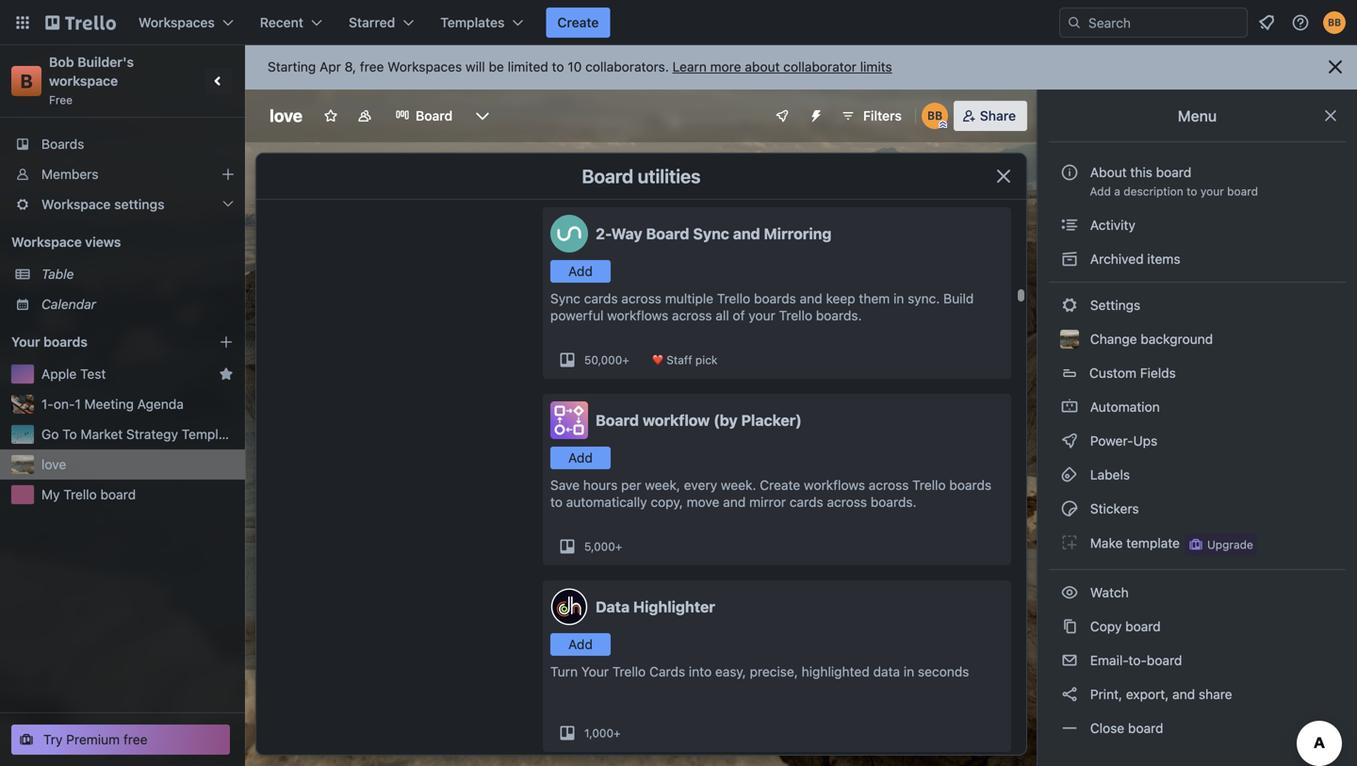 Task type: describe. For each thing, give the bounding box(es) containing it.
highlighted
[[802, 664, 870, 680]]

keep
[[826, 291, 855, 306]]

table link
[[41, 265, 234, 284]]

workflows inside 'save hours per week, every week. create workflows across trello boards to automatically copy, move and mirror cards across boards.'
[[804, 477, 865, 493]]

0 horizontal spatial love
[[41, 457, 66, 472]]

views
[[85, 234, 121, 250]]

automation link
[[1049, 392, 1346, 422]]

into
[[689, 664, 712, 680]]

back to home image
[[45, 8, 116, 38]]

1-on-1 meeting agenda link
[[41, 395, 234, 414]]

workflows inside sync cards across multiple trello boards and keep them in sync. build powerful workflows across all of your trello boards.
[[607, 308, 668, 323]]

starting
[[268, 59, 316, 74]]

easy,
[[715, 664, 746, 680]]

archived items
[[1087, 251, 1181, 267]]

turn your trello cards into easy, precise, highlighted data in seconds
[[550, 664, 969, 680]]

settings link
[[1049, 290, 1346, 320]]

data
[[596, 598, 630, 616]]

ups
[[1133, 433, 1158, 449]]

board down export, at the bottom right of page
[[1128, 721, 1164, 736]]

cards inside sync cards across multiple trello boards and keep them in sync. build powerful workflows across all of your trello boards.
[[584, 291, 618, 306]]

copy,
[[651, 494, 683, 510]]

archived items link
[[1049, 244, 1346, 274]]

sm image for watch
[[1060, 583, 1079, 602]]

build
[[944, 291, 974, 306]]

2-way board sync and mirroring
[[596, 225, 832, 243]]

1 horizontal spatial sync
[[693, 225, 729, 243]]

labels link
[[1049, 460, 1346, 490]]

about
[[745, 59, 780, 74]]

create inside 'button'
[[557, 15, 599, 30]]

stickers
[[1087, 501, 1139, 517]]

boards link
[[0, 129, 245, 159]]

+ for data
[[614, 727, 621, 740]]

share
[[1199, 687, 1232, 702]]

copy board link
[[1049, 612, 1346, 642]]

labels
[[1087, 467, 1130, 483]]

settings
[[114, 197, 165, 212]]

starred
[[349, 15, 395, 30]]

data highlighter
[[596, 598, 715, 616]]

50,000
[[584, 353, 622, 367]]

upgrade
[[1207, 538, 1253, 551]]

sm image for close board
[[1060, 719, 1079, 738]]

print, export, and share link
[[1049, 680, 1346, 710]]

1 horizontal spatial workspaces
[[388, 59, 462, 74]]

this
[[1130, 164, 1153, 180]]

1
[[75, 396, 81, 412]]

go to market strategy template link
[[41, 425, 238, 444]]

automation
[[1087, 399, 1160, 415]]

power-ups link
[[1049, 426, 1346, 456]]

way
[[611, 225, 642, 243]]

workspace for workspace settings
[[41, 197, 111, 212]]

to inside about this board add a description to your board
[[1187, 185, 1197, 198]]

change
[[1090, 331, 1137, 347]]

b
[[20, 70, 33, 92]]

workspaces button
[[127, 8, 245, 38]]

power-
[[1090, 433, 1133, 449]]

move
[[687, 494, 720, 510]]

menu
[[1178, 107, 1217, 125]]

board for board
[[416, 108, 453, 123]]

every
[[684, 477, 717, 493]]

1 horizontal spatial bob builder (bobbuilder40) image
[[1323, 11, 1346, 34]]

mirroring
[[764, 225, 832, 243]]

board for board workflow (by placker)
[[596, 411, 639, 429]]

free inside button
[[123, 732, 148, 747]]

test
[[80, 366, 106, 382]]

workspace for workspace views
[[11, 234, 82, 250]]

add board image
[[219, 335, 234, 350]]

my trello board link
[[41, 485, 234, 504]]

background
[[1141, 331, 1213, 347]]

add button for data
[[550, 633, 611, 656]]

1-
[[41, 396, 54, 412]]

board right way
[[646, 225, 690, 243]]

bob
[[49, 54, 74, 70]]

boards. for board workflow (by placker)
[[871, 494, 917, 510]]

collaborators.
[[585, 59, 669, 74]]

sm image for settings
[[1060, 296, 1079, 315]]

limited
[[508, 59, 548, 74]]

email-to-board
[[1087, 653, 1182, 668]]

filters button
[[835, 101, 907, 131]]

add button for 2-
[[550, 260, 611, 283]]

week,
[[645, 477, 680, 493]]

boards inside 'save hours per week, every week. create workflows across trello boards to automatically copy, move and mirror cards across boards.'
[[949, 477, 992, 493]]

cards inside 'save hours per week, every week. create workflows across trello boards to automatically copy, move and mirror cards across boards.'
[[790, 494, 823, 510]]

board up print, export, and share
[[1147, 653, 1182, 668]]

utilities
[[638, 165, 701, 187]]

template
[[1127, 536, 1180, 551]]

workspace navigation collapse icon image
[[205, 68, 232, 94]]

add button for board
[[550, 447, 611, 469]]

description
[[1124, 185, 1184, 198]]

settings
[[1087, 297, 1141, 313]]

trello inside 'save hours per week, every week. create workflows across trello boards to automatically copy, move and mirror cards across boards.'
[[912, 477, 946, 493]]

share
[[980, 108, 1016, 123]]

change background
[[1087, 331, 1213, 347]]

0 vertical spatial your
[[11, 334, 40, 350]]

in for data highlighter
[[904, 664, 914, 680]]

free
[[49, 93, 73, 107]]

board link
[[384, 101, 464, 131]]

sync inside sync cards across multiple trello boards and keep them in sync. build powerful workflows across all of your trello boards.
[[550, 291, 581, 306]]

board for board utilities
[[582, 165, 634, 187]]

go
[[41, 426, 59, 442]]

your inside sync cards across multiple trello boards and keep them in sync. build powerful workflows across all of your trello boards.
[[749, 308, 776, 323]]

activity link
[[1049, 210, 1346, 240]]

copy
[[1090, 619, 1122, 634]]

2-
[[596, 225, 611, 243]]

a
[[1114, 185, 1121, 198]]

sm image for print, export, and share
[[1060, 685, 1079, 704]]

make
[[1090, 536, 1123, 551]]

0 horizontal spatial bob builder (bobbuilder40) image
[[922, 103, 948, 129]]

be
[[489, 59, 504, 74]]

apple test
[[41, 366, 106, 382]]

search image
[[1067, 15, 1082, 30]]

board up description
[[1156, 164, 1192, 180]]

your inside about this board add a description to your board
[[1201, 185, 1224, 198]]

0 vertical spatial to
[[552, 59, 564, 74]]

this member is an admin of this board. image
[[939, 121, 947, 129]]

calendar link
[[41, 295, 234, 314]]

board down love link
[[100, 487, 136, 502]]

learn
[[673, 59, 707, 74]]

star or unstar board image
[[323, 108, 338, 123]]



Task type: vqa. For each thing, say whether or not it's contained in the screenshot.
HR & Operations LINK
no



Task type: locate. For each thing, give the bounding box(es) containing it.
sm image left the archived
[[1060, 250, 1079, 269]]

0 horizontal spatial boards.
[[816, 308, 862, 323]]

sync up powerful
[[550, 291, 581, 306]]

0 vertical spatial your
[[1201, 185, 1224, 198]]

❤️
[[652, 353, 663, 367]]

1 vertical spatial boards.
[[871, 494, 917, 510]]

mirror
[[749, 494, 786, 510]]

members
[[41, 166, 98, 182]]

archived
[[1090, 251, 1144, 267]]

workspace inside 'dropdown button'
[[41, 197, 111, 212]]

+ for board
[[615, 540, 622, 553]]

1 vertical spatial your
[[749, 308, 776, 323]]

2 add button from the top
[[550, 447, 611, 469]]

sm image for archived items
[[1060, 250, 1079, 269]]

turn
[[550, 664, 578, 680]]

share button
[[954, 101, 1027, 131]]

your
[[1201, 185, 1224, 198], [749, 308, 776, 323]]

boards
[[754, 291, 796, 306], [43, 334, 88, 350], [949, 477, 992, 493]]

and inside 'save hours per week, every week. create workflows across trello boards to automatically copy, move and mirror cards across boards.'
[[723, 494, 746, 510]]

close board link
[[1049, 713, 1346, 744]]

templates button
[[429, 8, 535, 38]]

3 sm image from the top
[[1060, 651, 1079, 670]]

and left share
[[1173, 687, 1195, 702]]

1 horizontal spatial workflows
[[804, 477, 865, 493]]

and left keep
[[800, 291, 822, 306]]

my
[[41, 487, 60, 502]]

0 vertical spatial boards.
[[816, 308, 862, 323]]

try premium free
[[43, 732, 148, 747]]

1 horizontal spatial boards
[[754, 291, 796, 306]]

sm image left power-
[[1060, 432, 1079, 451]]

sm image left print,
[[1060, 685, 1079, 704]]

board up 2-
[[582, 165, 634, 187]]

to down save
[[550, 494, 563, 510]]

sm image for copy board
[[1060, 617, 1079, 636]]

workspaces up workspace navigation collapse icon
[[139, 15, 215, 30]]

love left star or unstar board image
[[270, 106, 303, 126]]

sm image inside activity link
[[1060, 216, 1079, 235]]

1 vertical spatial sync
[[550, 291, 581, 306]]

cards
[[649, 664, 685, 680]]

2 sm image from the top
[[1060, 500, 1079, 518]]

to-
[[1129, 653, 1147, 668]]

custom fields button
[[1049, 358, 1346, 388]]

0 horizontal spatial create
[[557, 15, 599, 30]]

power-ups
[[1087, 433, 1161, 449]]

sm image left "stickers"
[[1060, 500, 1079, 518]]

sm image for email-to-board
[[1060, 651, 1079, 670]]

add for board workflow (by placker)
[[568, 450, 593, 466]]

add button up turn
[[550, 633, 611, 656]]

power ups image
[[775, 108, 790, 123]]

2 vertical spatial +
[[614, 727, 621, 740]]

board utilities
[[582, 165, 701, 187]]

close board
[[1087, 721, 1164, 736]]

export,
[[1126, 687, 1169, 702]]

add left a
[[1090, 185, 1111, 198]]

apple
[[41, 366, 77, 382]]

of
[[733, 308, 745, 323]]

agenda
[[137, 396, 184, 412]]

bob builder's workspace free
[[49, 54, 137, 107]]

workspace settings
[[41, 197, 165, 212]]

watch link
[[1049, 578, 1346, 608]]

1 horizontal spatial create
[[760, 477, 800, 493]]

primary element
[[0, 0, 1357, 45]]

0 horizontal spatial sync
[[550, 291, 581, 306]]

add up save
[[568, 450, 593, 466]]

1 horizontal spatial love
[[270, 106, 303, 126]]

8 sm image from the top
[[1060, 617, 1079, 636]]

1 horizontal spatial cards
[[790, 494, 823, 510]]

in
[[894, 291, 904, 306], [904, 664, 914, 680]]

your up activity link
[[1201, 185, 1224, 198]]

premium
[[66, 732, 120, 747]]

0 horizontal spatial cards
[[584, 291, 618, 306]]

sync up 'multiple'
[[693, 225, 729, 243]]

love inside text field
[[270, 106, 303, 126]]

Board name text field
[[260, 101, 312, 131]]

activity
[[1087, 217, 1136, 233]]

sm image left watch
[[1060, 583, 1079, 602]]

fields
[[1140, 365, 1176, 381]]

workspace
[[49, 73, 118, 89]]

create inside 'save hours per week, every week. create workflows across trello boards to automatically copy, move and mirror cards across boards.'
[[760, 477, 800, 493]]

1 vertical spatial boards
[[43, 334, 88, 350]]

builder's
[[77, 54, 134, 70]]

1 horizontal spatial boards.
[[871, 494, 917, 510]]

boards. inside sync cards across multiple trello boards and keep them in sync. build powerful workflows across all of your trello boards.
[[816, 308, 862, 323]]

and left mirroring
[[733, 225, 760, 243]]

1,000 +
[[584, 727, 621, 740]]

across
[[621, 291, 662, 306], [672, 308, 712, 323], [869, 477, 909, 493], [827, 494, 867, 510]]

and down week.
[[723, 494, 746, 510]]

create button
[[546, 8, 610, 38]]

about
[[1090, 164, 1127, 180]]

50,000 +
[[584, 353, 629, 367]]

Search field
[[1082, 8, 1247, 37]]

add up turn
[[568, 637, 593, 652]]

0 vertical spatial free
[[360, 59, 384, 74]]

will
[[466, 59, 485, 74]]

recent
[[260, 15, 304, 30]]

cards right mirror
[[790, 494, 823, 510]]

hours
[[583, 477, 618, 493]]

0 vertical spatial in
[[894, 291, 904, 306]]

workspace down members
[[41, 197, 111, 212]]

change background link
[[1049, 324, 1346, 354]]

1 sm image from the top
[[1060, 466, 1079, 484]]

print, export, and share
[[1087, 687, 1232, 702]]

starred button
[[337, 8, 425, 38]]

table
[[41, 266, 74, 282]]

0 vertical spatial workspace
[[41, 197, 111, 212]]

0 vertical spatial bob builder (bobbuilder40) image
[[1323, 11, 1346, 34]]

workspace
[[41, 197, 111, 212], [11, 234, 82, 250]]

1 horizontal spatial free
[[360, 59, 384, 74]]

your boards with 5 items element
[[11, 331, 190, 353]]

sm image inside close board link
[[1060, 719, 1079, 738]]

4 sm image from the top
[[1060, 398, 1079, 417]]

add inside about this board add a description to your board
[[1090, 185, 1111, 198]]

multiple
[[665, 291, 714, 306]]

0 horizontal spatial your
[[749, 308, 776, 323]]

workspace up table
[[11, 234, 82, 250]]

2 vertical spatial to
[[550, 494, 563, 510]]

board up "to-" at the bottom of the page
[[1126, 619, 1161, 634]]

0 vertical spatial sync
[[693, 225, 729, 243]]

your right of
[[749, 308, 776, 323]]

1 sm image from the top
[[1060, 216, 1079, 235]]

1 vertical spatial workspaces
[[388, 59, 462, 74]]

collaborator
[[783, 59, 857, 74]]

workspace visible image
[[357, 108, 372, 123]]

seconds
[[918, 664, 969, 680]]

0 vertical spatial love
[[270, 106, 303, 126]]

sm image inside stickers "link"
[[1060, 500, 1079, 518]]

6 sm image from the top
[[1060, 533, 1079, 552]]

precise,
[[750, 664, 798, 680]]

sm image for power-ups
[[1060, 432, 1079, 451]]

7 sm image from the top
[[1060, 583, 1079, 602]]

create
[[557, 15, 599, 30], [760, 477, 800, 493]]

sm image left settings
[[1060, 296, 1079, 315]]

1 horizontal spatial your
[[581, 664, 609, 680]]

sm image for activity
[[1060, 216, 1079, 235]]

0 vertical spatial +
[[622, 353, 629, 367]]

0 vertical spatial boards
[[754, 291, 796, 306]]

automatically
[[566, 494, 647, 510]]

to
[[552, 59, 564, 74], [1187, 185, 1197, 198], [550, 494, 563, 510]]

bob builder (bobbuilder40) image right 'open information menu' 'image'
[[1323, 11, 1346, 34]]

workspaces inside popup button
[[139, 15, 215, 30]]

pick
[[695, 353, 718, 367]]

sm image inside settings link
[[1060, 296, 1079, 315]]

1 vertical spatial workflows
[[804, 477, 865, 493]]

week.
[[721, 477, 756, 493]]

placker)
[[741, 411, 802, 429]]

calendar
[[41, 296, 96, 312]]

recent button
[[249, 8, 334, 38]]

workflow
[[643, 411, 710, 429]]

sm image left labels
[[1060, 466, 1079, 484]]

to up activity link
[[1187, 185, 1197, 198]]

1 horizontal spatial your
[[1201, 185, 1224, 198]]

free right premium
[[123, 732, 148, 747]]

try premium free button
[[11, 725, 230, 755]]

0 horizontal spatial workflows
[[607, 308, 668, 323]]

filters
[[863, 108, 902, 123]]

3 add button from the top
[[550, 633, 611, 656]]

and inside sync cards across multiple trello boards and keep them in sync. build powerful workflows across all of your trello boards.
[[800, 291, 822, 306]]

open information menu image
[[1291, 13, 1310, 32]]

0 vertical spatial cards
[[584, 291, 618, 306]]

create up the starting apr 8, free workspaces will be limited to 10 collaborators. learn more about collaborator limits
[[557, 15, 599, 30]]

sm image left activity
[[1060, 216, 1079, 235]]

0 vertical spatial workflows
[[607, 308, 668, 323]]

add for 2-way board sync and mirroring
[[568, 263, 593, 279]]

free
[[360, 59, 384, 74], [123, 732, 148, 747]]

board workflow (by placker)
[[596, 411, 802, 429]]

powerful
[[550, 308, 604, 323]]

sm image left email-
[[1060, 651, 1079, 670]]

bob builder (bobbuilder40) image right filters
[[922, 103, 948, 129]]

create up mirror
[[760, 477, 800, 493]]

in for 2-way board sync and mirroring
[[894, 291, 904, 306]]

1 vertical spatial free
[[123, 732, 148, 747]]

in inside sync cards across multiple trello boards and keep them in sync. build powerful workflows across all of your trello boards.
[[894, 291, 904, 306]]

in right data
[[904, 664, 914, 680]]

free right "8," at the left top of the page
[[360, 59, 384, 74]]

add button down 2-
[[550, 260, 611, 283]]

2 horizontal spatial boards
[[949, 477, 992, 493]]

boards. inside 'save hours per week, every week. create workflows across trello boards to automatically copy, move and mirror cards across boards.'
[[871, 494, 917, 510]]

sm image
[[1060, 466, 1079, 484], [1060, 500, 1079, 518], [1060, 651, 1079, 670], [1060, 685, 1079, 704]]

sm image inside archived items link
[[1060, 250, 1079, 269]]

0 horizontal spatial free
[[123, 732, 148, 747]]

sm image left automation
[[1060, 398, 1079, 417]]

sm image for make template
[[1060, 533, 1079, 552]]

board inside 'link'
[[416, 108, 453, 123]]

0 vertical spatial add button
[[550, 260, 611, 283]]

0 vertical spatial workspaces
[[139, 15, 215, 30]]

in right them
[[894, 291, 904, 306]]

2 sm image from the top
[[1060, 250, 1079, 269]]

1 vertical spatial love
[[41, 457, 66, 472]]

add for data highlighter
[[568, 637, 593, 652]]

4 sm image from the top
[[1060, 685, 1079, 704]]

1 vertical spatial workspace
[[11, 234, 82, 250]]

0 notifications image
[[1255, 11, 1278, 34]]

0 horizontal spatial your
[[11, 334, 40, 350]]

sm image inside power-ups link
[[1060, 432, 1079, 451]]

sm image inside watch link
[[1060, 583, 1079, 602]]

1 vertical spatial +
[[615, 540, 622, 553]]

sm image left make
[[1060, 533, 1079, 552]]

board up activity link
[[1227, 185, 1258, 198]]

starred icon image
[[219, 367, 234, 382]]

1-on-1 meeting agenda
[[41, 396, 184, 412]]

sm image for stickers
[[1060, 500, 1079, 518]]

1 vertical spatial in
[[904, 664, 914, 680]]

1 vertical spatial to
[[1187, 185, 1197, 198]]

0 horizontal spatial workspaces
[[139, 15, 215, 30]]

sm image inside print, export, and share link
[[1060, 685, 1079, 704]]

sm image for labels
[[1060, 466, 1079, 484]]

9 sm image from the top
[[1060, 719, 1079, 738]]

2 vertical spatial add button
[[550, 633, 611, 656]]

3 sm image from the top
[[1060, 296, 1079, 315]]

workspaces up board 'link'
[[388, 59, 462, 74]]

sm image inside email-to-board link
[[1060, 651, 1079, 670]]

workflows
[[607, 308, 668, 323], [804, 477, 865, 493]]

strategy
[[126, 426, 178, 442]]

love link
[[41, 455, 234, 474]]

about this board add a description to your board
[[1090, 164, 1258, 198]]

1 add button from the top
[[550, 260, 611, 283]]

bob builder (bobbuilder40) image
[[1323, 11, 1346, 34], [922, 103, 948, 129]]

my trello board
[[41, 487, 136, 502]]

love up my
[[41, 457, 66, 472]]

1 vertical spatial create
[[760, 477, 800, 493]]

make template
[[1087, 536, 1180, 551]]

0 vertical spatial create
[[557, 15, 599, 30]]

1 vertical spatial your
[[581, 664, 609, 680]]

sm image inside copy board link
[[1060, 617, 1079, 636]]

1 vertical spatial bob builder (bobbuilder40) image
[[922, 103, 948, 129]]

add button up save
[[550, 447, 611, 469]]

sm image
[[1060, 216, 1079, 235], [1060, 250, 1079, 269], [1060, 296, 1079, 315], [1060, 398, 1079, 417], [1060, 432, 1079, 451], [1060, 533, 1079, 552], [1060, 583, 1079, 602], [1060, 617, 1079, 636], [1060, 719, 1079, 738]]

staff
[[667, 353, 692, 367]]

1 vertical spatial cards
[[790, 494, 823, 510]]

sm image inside labels link
[[1060, 466, 1079, 484]]

boards. for 2-way board sync and mirroring
[[816, 308, 862, 323]]

sm image inside the automation link
[[1060, 398, 1079, 417]]

custom fields
[[1090, 365, 1176, 381]]

stickers link
[[1049, 494, 1346, 524]]

1 vertical spatial add button
[[550, 447, 611, 469]]

2 vertical spatial boards
[[949, 477, 992, 493]]

meeting
[[84, 396, 134, 412]]

apr
[[320, 59, 341, 74]]

cards up powerful
[[584, 291, 618, 306]]

boards inside sync cards across multiple trello boards and keep them in sync. build powerful workflows across all of your trello boards.
[[754, 291, 796, 306]]

sm image left copy
[[1060, 617, 1079, 636]]

0 horizontal spatial boards
[[43, 334, 88, 350]]

love
[[270, 106, 303, 126], [41, 457, 66, 472]]

customize views image
[[473, 107, 492, 125]]

to inside 'save hours per week, every week. create workflows across trello boards to automatically copy, move and mirror cards across boards.'
[[550, 494, 563, 510]]

board
[[416, 108, 453, 123], [582, 165, 634, 187], [646, 225, 690, 243], [596, 411, 639, 429]]

board left customize views image
[[416, 108, 453, 123]]

5 sm image from the top
[[1060, 432, 1079, 451]]

sm image for automation
[[1060, 398, 1079, 417]]

to left 10
[[552, 59, 564, 74]]

(by
[[714, 411, 738, 429]]

add up powerful
[[568, 263, 593, 279]]

sm image left close at the right bottom of page
[[1060, 719, 1079, 738]]

per
[[621, 477, 641, 493]]

automation image
[[801, 101, 828, 127]]

board left workflow
[[596, 411, 639, 429]]

trello
[[717, 291, 750, 306], [779, 308, 812, 323], [912, 477, 946, 493], [63, 487, 97, 502], [612, 664, 646, 680]]



